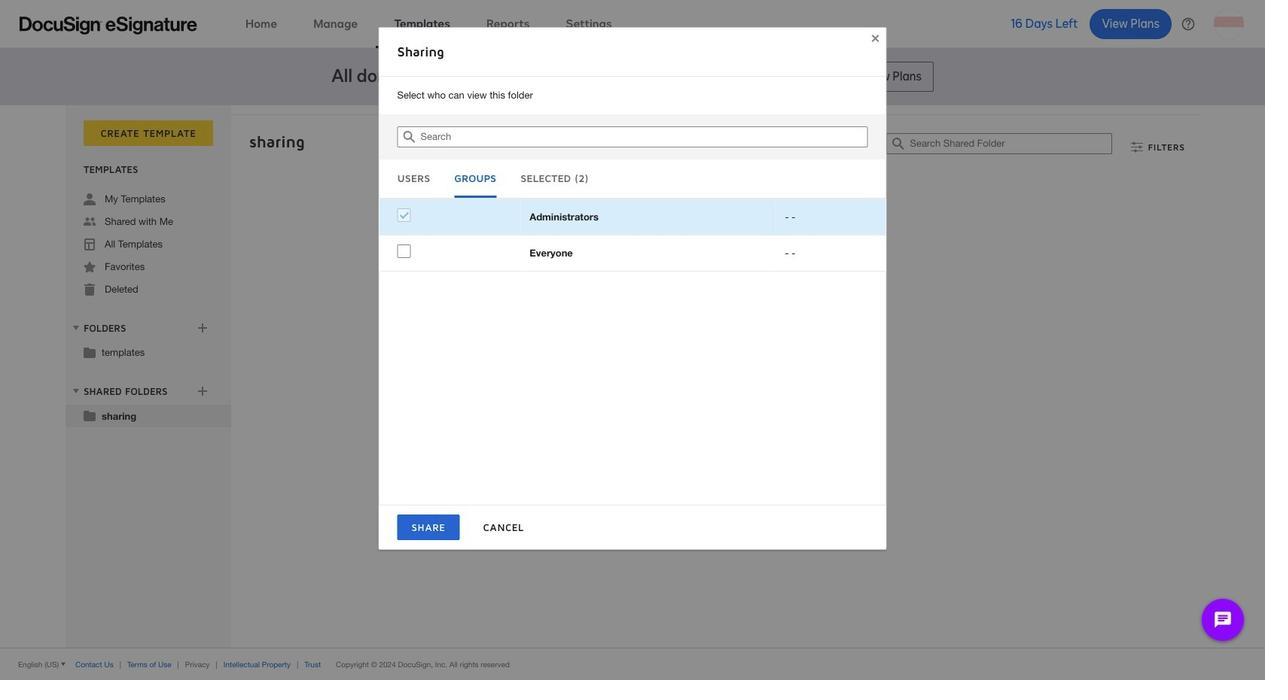 Task type: locate. For each thing, give the bounding box(es) containing it.
view shared folders image
[[70, 385, 82, 397]]

1 vertical spatial folder image
[[84, 410, 96, 422]]

tab list
[[397, 169, 868, 198]]

more info region
[[0, 648, 1265, 681]]

templates image
[[84, 239, 96, 251]]

Search text field
[[421, 127, 867, 147]]

0 vertical spatial folder image
[[84, 346, 96, 358]]

1 folder image from the top
[[84, 346, 96, 358]]

docusign esignature image
[[20, 16, 197, 34]]

user image
[[84, 194, 96, 206]]

folder image
[[84, 346, 96, 358], [84, 410, 96, 422]]



Task type: vqa. For each thing, say whether or not it's contained in the screenshot.
Your uploaded profile image
no



Task type: describe. For each thing, give the bounding box(es) containing it.
shared image
[[84, 216, 96, 228]]

2 folder image from the top
[[84, 410, 96, 422]]

view folders image
[[70, 322, 82, 334]]

star filled image
[[84, 261, 96, 273]]

trash image
[[84, 284, 96, 296]]

Search Shared Folder text field
[[910, 134, 1112, 154]]



